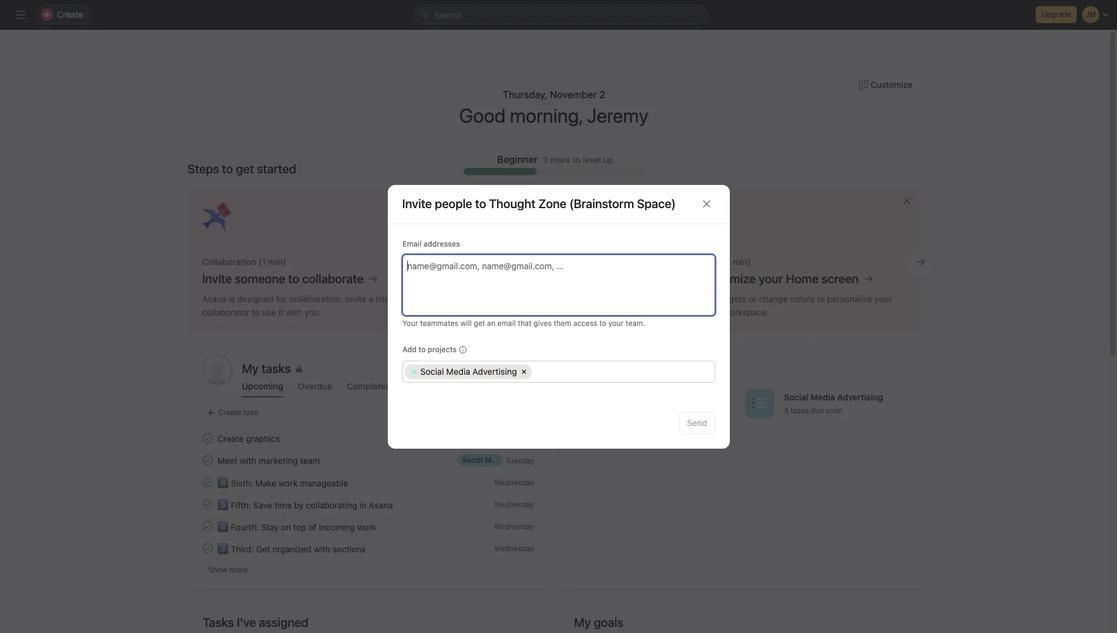 Task type: describe. For each thing, give the bounding box(es) containing it.
completed checkbox for meet
[[200, 454, 215, 468]]

more inside beginner 3 more to level up
[[551, 154, 571, 165]]

completed
[[347, 381, 391, 392]]

due
[[812, 407, 824, 416]]

my tasks
[[242, 362, 291, 376]]

them
[[554, 319, 571, 328]]

completed image for 5️⃣
[[200, 498, 215, 512]]

wednesday button for 5️⃣ fifth: save time by collaborating in asana
[[495, 500, 535, 509]]

your teammates will get an email that gives them access to your team.
[[403, 319, 645, 328]]

wednesday button for 4️⃣ fourth: stay on top of incoming work
[[495, 522, 535, 531]]

morning,
[[510, 104, 583, 127]]

to right steps at the top of page
[[222, 162, 233, 176]]

send button
[[679, 412, 715, 434]]

email addresses
[[403, 239, 460, 248]]

up
[[604, 154, 614, 165]]

0 horizontal spatial with
[[240, 456, 256, 466]]

completed image for 6️⃣
[[200, 476, 215, 490]]

task
[[244, 408, 259, 417]]

thought
[[489, 197, 536, 211]]

wednesday button for 3️⃣ third: get organized with sections
[[495, 544, 535, 553]]

to inside beginner 3 more to level up
[[573, 154, 581, 165]]

incoming
[[319, 522, 355, 533]]

6️⃣ sixth: make work manageable
[[218, 478, 348, 489]]

tuesday
[[506, 456, 535, 465]]

0 horizontal spatial work
[[279, 478, 298, 489]]

marketing
[[259, 456, 298, 466]]

of
[[309, 522, 317, 533]]

to left your
[[600, 319, 607, 328]]

completed button
[[347, 381, 391, 398]]

social inside social media advertising 3 tasks due soon
[[785, 393, 809, 403]]

wednesday for 6️⃣ sixth: make work manageable
[[495, 478, 535, 487]]

add profile photo image
[[203, 356, 232, 385]]

gives
[[534, 319, 552, 328]]

your
[[403, 319, 418, 328]]

manageable
[[300, 478, 348, 489]]

get started
[[236, 162, 296, 176]]

soon
[[827, 407, 843, 416]]

3 inside beginner 3 more to level up
[[543, 154, 548, 165]]

thursday,
[[503, 89, 548, 100]]

completed image for meet
[[200, 454, 215, 468]]

to right "add"
[[419, 345, 426, 354]]

teammates
[[420, 319, 458, 328]]

completed checkbox for 5️⃣
[[200, 498, 215, 512]]

upgrade
[[1042, 10, 1072, 19]]

access
[[574, 319, 598, 328]]

projects
[[428, 345, 457, 354]]

more information image
[[459, 346, 467, 354]]

top
[[293, 522, 307, 533]]

by
[[294, 500, 304, 511]]

create for create graphics
[[218, 434, 244, 444]]

4️⃣
[[218, 522, 229, 533]]

create task
[[218, 408, 259, 417]]

my tasks link
[[242, 361, 534, 378]]

create graphics
[[218, 434, 280, 444]]

social media advertising cell
[[405, 365, 532, 379]]

(brainstorm space)
[[570, 197, 676, 211]]

will
[[461, 319, 472, 328]]

beginner
[[497, 154, 538, 165]]

advertising inside social media advertising 3 tasks due soon
[[838, 393, 884, 403]]

add to projects
[[403, 345, 457, 354]]

show more
[[208, 566, 248, 575]]

4️⃣ fourth: stay on top of incoming work
[[218, 522, 376, 533]]

show
[[208, 566, 228, 575]]

november
[[550, 89, 597, 100]]

email
[[403, 239, 422, 248]]

wednesday for 5️⃣ fifth: save time by collaborating in asana
[[495, 500, 535, 509]]

tasks i've assigned
[[203, 616, 309, 630]]

upcoming button
[[242, 381, 283, 398]]

that
[[518, 319, 532, 328]]

people
[[435, 197, 473, 211]]

your
[[609, 319, 624, 328]]

addresses
[[424, 239, 460, 248]]

steps
[[188, 162, 219, 176]]

overdue button
[[298, 381, 332, 398]]

social media advertising 3 tasks due soon
[[785, 393, 884, 416]]

media inside "social media advertising" cell
[[446, 366, 470, 377]]

3 inside social media advertising 3 tasks due soon
[[785, 407, 789, 416]]



Task type: locate. For each thing, give the bounding box(es) containing it.
work down in
[[357, 522, 376, 533]]

completed checkbox down create task button
[[200, 432, 215, 446]]

5️⃣ fifth: save time by collaborating in asana
[[218, 500, 393, 511]]

2 horizontal spatial social
[[785, 393, 809, 403]]

4 completed checkbox from the top
[[200, 498, 215, 512]]

1 vertical spatial with
[[314, 544, 331, 555]]

invite
[[403, 197, 432, 211]]

0 vertical spatial advertising
[[473, 366, 517, 377]]

1 horizontal spatial media
[[486, 456, 506, 465]]

1 completed image from the top
[[200, 476, 215, 490]]

1 vertical spatial advertising
[[838, 393, 884, 403]]

5️⃣
[[218, 500, 229, 511]]

1 horizontal spatial with
[[314, 544, 331, 555]]

more right show
[[230, 566, 248, 575]]

6️⃣
[[218, 478, 229, 489]]

social media advertising row
[[405, 365, 713, 382]]

graphics
[[246, 434, 280, 444]]

0 vertical spatial completed checkbox
[[200, 520, 215, 534]]

create left task
[[218, 408, 242, 417]]

wednesday for 4️⃣ fourth: stay on top of incoming work
[[495, 522, 535, 531]]

1 horizontal spatial social
[[463, 456, 483, 465]]

1 horizontal spatial 3
[[785, 407, 789, 416]]

collaborating
[[306, 500, 358, 511]]

2 horizontal spatial media
[[811, 393, 836, 403]]

1 wednesday from the top
[[495, 478, 535, 487]]

3 right beginner
[[543, 154, 548, 165]]

to
[[573, 154, 581, 165], [222, 162, 233, 176], [476, 197, 487, 211], [600, 319, 607, 328], [419, 345, 426, 354]]

1 completed checkbox from the top
[[200, 432, 215, 446]]

add
[[403, 345, 417, 354]]

social inside cell
[[420, 366, 444, 377]]

with right meet
[[240, 456, 256, 466]]

2 completed checkbox from the top
[[200, 454, 215, 468]]

wednesday for 3️⃣ third: get organized with sections
[[495, 544, 535, 553]]

create
[[218, 408, 242, 417], [218, 434, 244, 444]]

time
[[275, 500, 292, 511]]

team
[[300, 456, 320, 466]]

completed checkbox left meet
[[200, 454, 215, 468]]

i've assigned
[[237, 616, 309, 630]]

tasks
[[791, 407, 809, 416]]

customize
[[871, 79, 913, 90]]

fourth:
[[231, 522, 259, 533]]

2
[[600, 89, 606, 100]]

1 completed checkbox from the top
[[200, 520, 215, 534]]

0 vertical spatial work
[[279, 478, 298, 489]]

completed checkbox left 6️⃣ on the bottom
[[200, 476, 215, 490]]

completed checkbox for 3️⃣
[[200, 542, 215, 556]]

create inside button
[[218, 408, 242, 417]]

get
[[256, 544, 270, 555]]

1 horizontal spatial work
[[357, 522, 376, 533]]

completed image for 3️⃣
[[200, 542, 215, 556]]

overdue
[[298, 381, 332, 392]]

2 completed image from the top
[[200, 454, 215, 468]]

my goals
[[575, 616, 624, 630]]

media inside social media advertising 3 tasks due soon
[[811, 393, 836, 403]]

create up meet
[[218, 434, 244, 444]]

0 vertical spatial create
[[218, 408, 242, 417]]

sections
[[333, 544, 366, 555]]

1 horizontal spatial more
[[551, 154, 571, 165]]

list image
[[753, 396, 767, 411]]

completed image left 3️⃣
[[200, 542, 215, 556]]

social up tasks
[[785, 393, 809, 403]]

meet with marketing team
[[218, 456, 320, 466]]

1 completed image from the top
[[200, 432, 215, 446]]

wednesday button for 6️⃣ sixth: make work manageable
[[495, 478, 535, 487]]

steps to get started
[[188, 162, 296, 176]]

3 wednesday from the top
[[495, 522, 535, 531]]

2 wednesday button from the top
[[495, 500, 535, 509]]

more left level
[[551, 154, 571, 165]]

1 vertical spatial more
[[230, 566, 248, 575]]

upcoming
[[242, 381, 283, 392]]

show more button
[[203, 562, 253, 579]]

0 vertical spatial with
[[240, 456, 256, 466]]

make
[[255, 478, 277, 489]]

invite people to thought zone (brainstorm space)
[[403, 197, 676, 211]]

3 wednesday button from the top
[[495, 522, 535, 531]]

completed image left 6️⃣ on the bottom
[[200, 476, 215, 490]]

social left tuesday button
[[463, 456, 483, 465]]

social media advertising inside cell
[[420, 366, 517, 377]]

2 completed image from the top
[[200, 498, 215, 512]]

name@gmail.com, name@gmail.com, … text field
[[407, 258, 573, 273]]

zone
[[539, 197, 567, 211]]

beginner 3 more to level up
[[497, 154, 614, 165]]

1 vertical spatial work
[[357, 522, 376, 533]]

good
[[460, 104, 506, 127]]

2 vertical spatial media
[[486, 456, 506, 465]]

4 wednesday button from the top
[[495, 544, 535, 553]]

completed image
[[200, 476, 215, 490], [200, 498, 215, 512], [200, 520, 215, 534], [200, 542, 215, 556]]

0 vertical spatial 3
[[543, 154, 548, 165]]

3 completed checkbox from the top
[[200, 476, 215, 490]]

asana
[[369, 500, 393, 511]]

media inside the social media advertising link
[[486, 456, 506, 465]]

get
[[474, 319, 485, 328]]

completed checkbox for 6️⃣
[[200, 476, 215, 490]]

0 horizontal spatial social
[[420, 366, 444, 377]]

0 horizontal spatial more
[[230, 566, 248, 575]]

2 vertical spatial social
[[463, 456, 483, 465]]

upgrade button
[[1037, 6, 1078, 23]]

completed image left 5️⃣
[[200, 498, 215, 512]]

0 vertical spatial social media advertising
[[420, 366, 517, 377]]

with down "of"
[[314, 544, 331, 555]]

0 vertical spatial more
[[551, 154, 571, 165]]

1 vertical spatial media
[[811, 393, 836, 403]]

in
[[360, 500, 367, 511]]

invite people to thought zone (brainstorm space) dialog
[[388, 185, 730, 449]]

team.
[[626, 319, 645, 328]]

2 completed checkbox from the top
[[200, 542, 215, 556]]

4 wednesday from the top
[[495, 544, 535, 553]]

create task button
[[203, 405, 262, 422]]

tasks
[[203, 616, 234, 630]]

0 horizontal spatial 3
[[543, 154, 548, 165]]

0 vertical spatial media
[[446, 366, 470, 377]]

social down add to projects
[[420, 366, 444, 377]]

3 completed image from the top
[[200, 520, 215, 534]]

1 vertical spatial social
[[785, 393, 809, 403]]

1 vertical spatial completed checkbox
[[200, 542, 215, 556]]

Completed checkbox
[[200, 520, 215, 534], [200, 542, 215, 556]]

2 wednesday from the top
[[495, 500, 535, 509]]

create for create task
[[218, 408, 242, 417]]

completed image for create
[[200, 432, 215, 446]]

third:
[[231, 544, 254, 555]]

1 vertical spatial social media advertising
[[463, 456, 548, 465]]

wednesday
[[495, 478, 535, 487], [495, 500, 535, 509], [495, 522, 535, 531], [495, 544, 535, 553]]

customize button
[[851, 74, 921, 96]]

to right people
[[476, 197, 487, 211]]

0 vertical spatial completed image
[[200, 432, 215, 446]]

0 horizontal spatial media
[[446, 366, 470, 377]]

close this dialog image
[[702, 199, 712, 209]]

3️⃣
[[218, 544, 229, 555]]

completed image for 4️⃣
[[200, 520, 215, 534]]

level
[[583, 154, 601, 165]]

more inside button
[[230, 566, 248, 575]]

completed checkbox left 5️⃣
[[200, 498, 215, 512]]

completed checkbox left the 4️⃣
[[200, 520, 215, 534]]

jeremy
[[587, 104, 649, 127]]

to left level
[[573, 154, 581, 165]]

completed checkbox left 3️⃣
[[200, 542, 215, 556]]

meet
[[218, 456, 238, 466]]

advertising inside the social media advertising link
[[509, 456, 548, 465]]

Completed checkbox
[[200, 432, 215, 446], [200, 454, 215, 468], [200, 476, 215, 490], [200, 498, 215, 512]]

an
[[487, 319, 496, 328]]

email
[[498, 319, 516, 328]]

3
[[543, 154, 548, 165], [785, 407, 789, 416]]

completed checkbox for create
[[200, 432, 215, 446]]

on
[[281, 522, 291, 533]]

completed checkbox for 4️⃣
[[200, 520, 215, 534]]

work right 'make'
[[279, 478, 298, 489]]

completed image down create task button
[[200, 432, 215, 446]]

3️⃣ third: get organized with sections
[[218, 544, 366, 555]]

thursday, november 2 good morning, jeremy
[[460, 89, 649, 127]]

social
[[420, 366, 444, 377], [785, 393, 809, 403], [463, 456, 483, 465]]

0 vertical spatial social
[[420, 366, 444, 377]]

stay
[[262, 522, 279, 533]]

1 vertical spatial create
[[218, 434, 244, 444]]

work
[[279, 478, 298, 489], [357, 522, 376, 533]]

scroll card carousel right image
[[916, 257, 926, 267]]

send
[[687, 418, 708, 428]]

tuesday button
[[506, 456, 535, 465]]

1 wednesday button from the top
[[495, 478, 535, 487]]

1 vertical spatial completed image
[[200, 454, 215, 468]]

sixth:
[[231, 478, 253, 489]]

completed image
[[200, 432, 215, 446], [200, 454, 215, 468]]

fifth:
[[231, 500, 251, 511]]

2 vertical spatial advertising
[[509, 456, 548, 465]]

wednesday button
[[495, 478, 535, 487], [495, 500, 535, 509], [495, 522, 535, 531], [495, 544, 535, 553]]

with
[[240, 456, 256, 466], [314, 544, 331, 555]]

1 vertical spatial 3
[[785, 407, 789, 416]]

completed image left the 4️⃣
[[200, 520, 215, 534]]

organized
[[273, 544, 312, 555]]

completed image left meet
[[200, 454, 215, 468]]

3 left tasks
[[785, 407, 789, 416]]

4 completed image from the top
[[200, 542, 215, 556]]

advertising inside "social media advertising" cell
[[473, 366, 517, 377]]



Task type: vqa. For each thing, say whether or not it's contained in the screenshot.
the top My workspace
no



